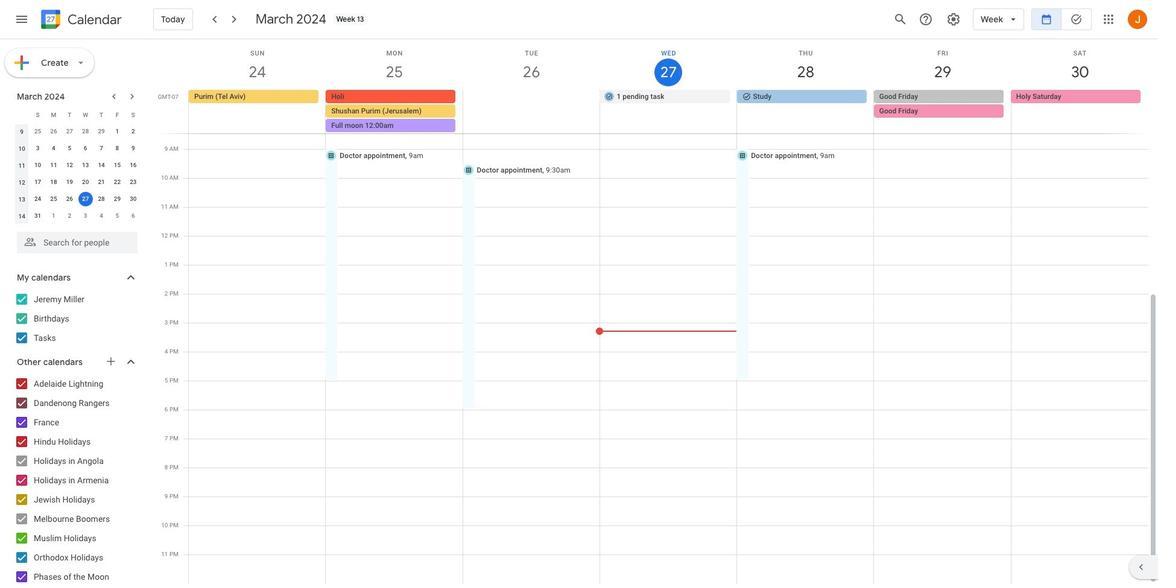 Task type: describe. For each thing, give the bounding box(es) containing it.
3 element
[[31, 141, 45, 156]]

14 element
[[94, 158, 109, 173]]

24 element
[[31, 192, 45, 206]]

31 element
[[31, 209, 45, 223]]

column header inside march 2024 grid
[[14, 106, 30, 123]]

february 25 element
[[31, 124, 45, 139]]

april 1 element
[[46, 209, 61, 223]]

20 element
[[78, 175, 93, 189]]

cell inside row group
[[78, 191, 93, 208]]

30 element
[[126, 192, 140, 206]]

13 element
[[78, 158, 93, 173]]

22 element
[[110, 175, 125, 189]]

settings menu image
[[947, 12, 961, 27]]

my calendars list
[[2, 290, 150, 348]]

17 element
[[31, 175, 45, 189]]

29 element
[[110, 192, 125, 206]]

25 element
[[46, 192, 61, 206]]

6 element
[[78, 141, 93, 156]]

april 4 element
[[94, 209, 109, 223]]

main drawer image
[[14, 12, 29, 27]]

add other calendars image
[[105, 355, 117, 368]]

2 element
[[126, 124, 140, 139]]

10 element
[[31, 158, 45, 173]]

16 element
[[126, 158, 140, 173]]

7 element
[[94, 141, 109, 156]]

26 element
[[62, 192, 77, 206]]

5 element
[[62, 141, 77, 156]]



Task type: locate. For each thing, give the bounding box(es) containing it.
april 5 element
[[110, 209, 125, 223]]

15 element
[[110, 158, 125, 173]]

column header
[[14, 106, 30, 123]]

heading
[[65, 12, 122, 27]]

row group inside march 2024 grid
[[14, 123, 141, 224]]

21 element
[[94, 175, 109, 189]]

9 element
[[126, 141, 140, 156]]

11 element
[[46, 158, 61, 173]]

4 element
[[46, 141, 61, 156]]

12 element
[[62, 158, 77, 173]]

february 29 element
[[94, 124, 109, 139]]

cell
[[326, 90, 463, 133], [463, 90, 600, 133], [874, 90, 1011, 133], [78, 191, 93, 208]]

april 6 element
[[126, 209, 140, 223]]

february 26 element
[[46, 124, 61, 139]]

april 3 element
[[78, 209, 93, 223]]

march 2024 grid
[[11, 106, 141, 224]]

row
[[183, 90, 1159, 133], [14, 106, 141, 123], [14, 123, 141, 140], [14, 140, 141, 157], [14, 157, 141, 174], [14, 174, 141, 191], [14, 191, 141, 208], [14, 208, 141, 224]]

grid
[[154, 39, 1159, 584]]

february 28 element
[[78, 124, 93, 139]]

18 element
[[46, 175, 61, 189]]

other calendars list
[[2, 374, 150, 584]]

heading inside calendar element
[[65, 12, 122, 27]]

19 element
[[62, 175, 77, 189]]

28 element
[[94, 192, 109, 206]]

april 2 element
[[62, 209, 77, 223]]

1 element
[[110, 124, 125, 139]]

row group
[[14, 123, 141, 224]]

23 element
[[126, 175, 140, 189]]

None search field
[[0, 227, 150, 253]]

8 element
[[110, 141, 125, 156]]

27, today element
[[78, 192, 93, 206]]

Search for people text field
[[24, 232, 130, 253]]

calendar element
[[39, 7, 122, 34]]

february 27 element
[[62, 124, 77, 139]]



Task type: vqa. For each thing, say whether or not it's contained in the screenshot.
clock
no



